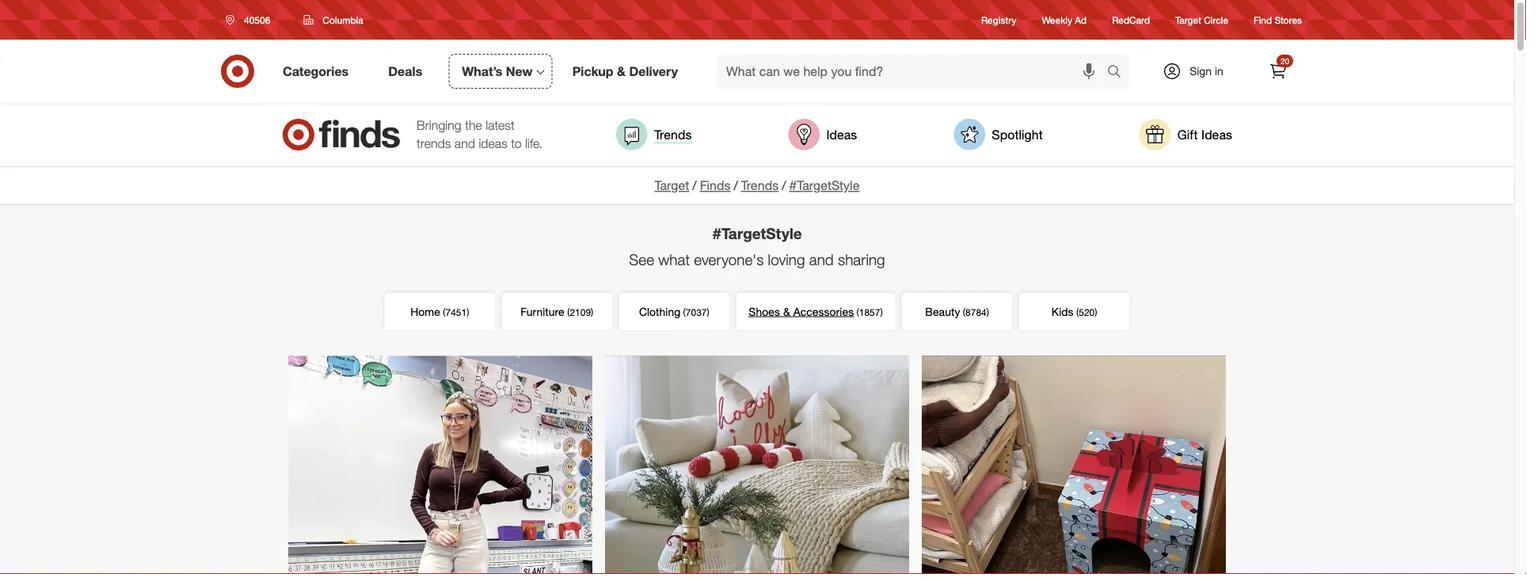 Task type: describe. For each thing, give the bounding box(es) containing it.
the
[[465, 118, 482, 133]]

weekly ad link
[[1042, 13, 1087, 27]]

categories link
[[269, 54, 369, 89]]

trends inside trends link
[[654, 127, 692, 142]]

2 / from the left
[[734, 178, 738, 193]]

registry
[[982, 14, 1017, 26]]

user image by @brandi.m.bryan image
[[922, 356, 1226, 574]]

What can we help you find? suggestions appear below search field
[[717, 54, 1111, 89]]

spotlight link
[[954, 119, 1043, 151]]

user image by @teachingwithmrsclark image
[[288, 356, 593, 574]]

2109
[[570, 306, 591, 318]]

life.
[[525, 136, 543, 151]]

find
[[1254, 14, 1272, 26]]

ad
[[1075, 14, 1087, 26]]

ideas inside gift ideas link
[[1202, 127, 1233, 142]]

what's new
[[462, 63, 533, 79]]

search
[[1100, 65, 1138, 80]]

sign in link
[[1150, 54, 1249, 89]]

target finds image
[[282, 119, 401, 151]]

columbia
[[323, 14, 363, 26]]

) for furniture
[[591, 306, 594, 318]]

beauty
[[926, 305, 961, 319]]

clothing
[[639, 305, 681, 319]]

user image by @jeanny.myneutralhome image
[[605, 356, 909, 574]]

pickup & delivery
[[572, 63, 678, 79]]

( for home
[[443, 306, 446, 318]]

new
[[506, 63, 533, 79]]

and for loving
[[809, 251, 834, 269]]

delivery
[[629, 63, 678, 79]]

#targetstyle link
[[789, 178, 860, 193]]

3 / from the left
[[782, 178, 786, 193]]

what
[[659, 251, 690, 269]]

home ( 7451 )
[[411, 305, 469, 319]]

weekly ad
[[1042, 14, 1087, 26]]

gift
[[1178, 127, 1198, 142]]

ideas link
[[789, 119, 857, 151]]

deals link
[[375, 54, 442, 89]]

clothing ( 7037 )
[[639, 305, 710, 319]]

shoes
[[749, 305, 780, 319]]

ideas
[[479, 136, 508, 151]]

7451
[[446, 306, 467, 318]]

stores
[[1275, 14, 1302, 26]]

sign
[[1190, 64, 1212, 78]]

1 vertical spatial #targetstyle
[[713, 224, 802, 242]]

find stores link
[[1254, 13, 1302, 27]]

1 / from the left
[[693, 178, 697, 193]]

) for home
[[467, 306, 469, 318]]

0 vertical spatial #targetstyle
[[789, 178, 860, 193]]

1 horizontal spatial trends
[[741, 178, 779, 193]]

shoes & accessories ( 1857 )
[[749, 305, 883, 319]]

circle
[[1204, 14, 1229, 26]]

( inside shoes & accessories ( 1857 )
[[857, 306, 859, 318]]

columbia button
[[293, 6, 374, 34]]

0 vertical spatial trends link
[[616, 119, 692, 151]]

weekly
[[1042, 14, 1073, 26]]

find stores
[[1254, 14, 1302, 26]]

gift ideas
[[1178, 127, 1233, 142]]

ideas inside ideas "link"
[[827, 127, 857, 142]]

see
[[629, 251, 654, 269]]

redcard link
[[1112, 13, 1150, 27]]

latest
[[486, 118, 515, 133]]

520
[[1079, 306, 1095, 318]]

( for clothing
[[683, 306, 686, 318]]



Task type: vqa. For each thing, say whether or not it's contained in the screenshot.


Task type: locate. For each thing, give the bounding box(es) containing it.
target circle
[[1176, 14, 1229, 26]]

1 horizontal spatial &
[[783, 305, 790, 319]]

1 horizontal spatial target
[[1176, 14, 1202, 26]]

in
[[1215, 64, 1224, 78]]

see what everyone's loving and sharing
[[629, 251, 885, 269]]

1 horizontal spatial ideas
[[1202, 127, 1233, 142]]

accessories
[[794, 305, 854, 319]]

search button
[[1100, 54, 1138, 92]]

1 horizontal spatial /
[[734, 178, 738, 193]]

6 ( from the left
[[1077, 306, 1079, 318]]

)
[[467, 306, 469, 318], [591, 306, 594, 318], [707, 306, 710, 318], [881, 306, 883, 318], [987, 306, 989, 318], [1095, 306, 1098, 318]]

#targetstyle up see what everyone's loving and sharing
[[713, 224, 802, 242]]

/ left the #targetstyle link
[[782, 178, 786, 193]]

and down "the" in the top of the page
[[455, 136, 475, 151]]

trends right finds
[[741, 178, 779, 193]]

ideas
[[827, 127, 857, 142], [1202, 127, 1233, 142]]

3 ( from the left
[[683, 306, 686, 318]]

0 horizontal spatial and
[[455, 136, 475, 151]]

target left circle at right top
[[1176, 14, 1202, 26]]

& inside 'pickup & delivery' link
[[617, 63, 626, 79]]

4 ( from the left
[[857, 306, 859, 318]]

and inside bringing the latest trends and ideas to life.
[[455, 136, 475, 151]]

and for trends
[[455, 136, 475, 151]]

& for accessories
[[783, 305, 790, 319]]

trends up the target "link"
[[654, 127, 692, 142]]

and
[[455, 136, 475, 151], [809, 251, 834, 269]]

finds link
[[700, 178, 731, 193]]

trends link
[[616, 119, 692, 151], [741, 178, 779, 193]]

1 ) from the left
[[467, 306, 469, 318]]

kids
[[1052, 305, 1074, 319]]

target link
[[655, 178, 689, 193]]

& right shoes
[[783, 305, 790, 319]]

target for target / finds / trends / #targetstyle
[[655, 178, 689, 193]]

1 vertical spatial trends
[[741, 178, 779, 193]]

2 ( from the left
[[567, 306, 570, 318]]

) for beauty
[[987, 306, 989, 318]]

40506 button
[[215, 6, 287, 34]]

( inside home ( 7451 )
[[443, 306, 446, 318]]

what's new link
[[449, 54, 553, 89]]

) inside beauty ( 8784 )
[[987, 306, 989, 318]]

( right the home at the bottom left
[[443, 306, 446, 318]]

( right beauty
[[963, 306, 966, 318]]

0 horizontal spatial ideas
[[827, 127, 857, 142]]

bringing the latest trends and ideas to life.
[[417, 118, 543, 151]]

8784
[[966, 306, 987, 318]]

#targetstyle
[[789, 178, 860, 193], [713, 224, 802, 242]]

everyone's
[[694, 251, 764, 269]]

( inside furniture ( 2109 )
[[567, 306, 570, 318]]

0 horizontal spatial target
[[655, 178, 689, 193]]

(
[[443, 306, 446, 318], [567, 306, 570, 318], [683, 306, 686, 318], [857, 306, 859, 318], [963, 306, 966, 318], [1077, 306, 1079, 318]]

pickup
[[572, 63, 614, 79]]

( inside clothing ( 7037 )
[[683, 306, 686, 318]]

ideas right gift at the right top of page
[[1202, 127, 1233, 142]]

gift ideas link
[[1140, 119, 1233, 151]]

1 vertical spatial target
[[655, 178, 689, 193]]

) inside shoes & accessories ( 1857 )
[[881, 306, 883, 318]]

target / finds / trends / #targetstyle
[[655, 178, 860, 193]]

2 horizontal spatial /
[[782, 178, 786, 193]]

1 vertical spatial trends link
[[741, 178, 779, 193]]

1 vertical spatial and
[[809, 251, 834, 269]]

0 vertical spatial and
[[455, 136, 475, 151]]

6 ) from the left
[[1095, 306, 1098, 318]]

to
[[511, 136, 522, 151]]

3 ) from the left
[[707, 306, 710, 318]]

0 vertical spatial trends
[[654, 127, 692, 142]]

& right pickup
[[617, 63, 626, 79]]

( inside beauty ( 8784 )
[[963, 306, 966, 318]]

) right kids
[[1095, 306, 1098, 318]]

pickup & delivery link
[[559, 54, 698, 89]]

trends
[[654, 127, 692, 142], [741, 178, 779, 193]]

( right accessories on the right bottom of page
[[857, 306, 859, 318]]

loving
[[768, 251, 805, 269]]

0 horizontal spatial trends
[[654, 127, 692, 142]]

1 ideas from the left
[[827, 127, 857, 142]]

( for furniture
[[567, 306, 570, 318]]

4 ) from the left
[[881, 306, 883, 318]]

) right beauty
[[987, 306, 989, 318]]

5 ( from the left
[[963, 306, 966, 318]]

2 ideas from the left
[[1202, 127, 1233, 142]]

1 ( from the left
[[443, 306, 446, 318]]

target left finds
[[655, 178, 689, 193]]

furniture ( 2109 )
[[521, 305, 594, 319]]

) inside kids ( 520 )
[[1095, 306, 1098, 318]]

7037
[[686, 306, 707, 318]]

) inside home ( 7451 )
[[467, 306, 469, 318]]

/ right finds link
[[734, 178, 738, 193]]

beauty ( 8784 )
[[926, 305, 989, 319]]

& for delivery
[[617, 63, 626, 79]]

0 vertical spatial &
[[617, 63, 626, 79]]

finds
[[700, 178, 731, 193]]

) right the home at the bottom left
[[467, 306, 469, 318]]

) right clothing
[[707, 306, 710, 318]]

0 horizontal spatial &
[[617, 63, 626, 79]]

( right furniture
[[567, 306, 570, 318]]

20
[[1281, 56, 1290, 66]]

bringing
[[417, 118, 462, 133]]

( right clothing
[[683, 306, 686, 318]]

target
[[1176, 14, 1202, 26], [655, 178, 689, 193]]

40506
[[244, 14, 270, 26]]

trends link up the target "link"
[[616, 119, 692, 151]]

( for beauty
[[963, 306, 966, 318]]

20 link
[[1261, 54, 1296, 89]]

target circle link
[[1176, 13, 1229, 27]]

1 horizontal spatial and
[[809, 251, 834, 269]]

sharing
[[838, 251, 885, 269]]

( inside kids ( 520 )
[[1077, 306, 1079, 318]]

home
[[411, 305, 440, 319]]

) down sharing
[[881, 306, 883, 318]]

2 ) from the left
[[591, 306, 594, 318]]

sign in
[[1190, 64, 1224, 78]]

( right kids
[[1077, 306, 1079, 318]]

5 ) from the left
[[987, 306, 989, 318]]

furniture
[[521, 305, 565, 319]]

/ left finds link
[[693, 178, 697, 193]]

) for kids
[[1095, 306, 1098, 318]]

/
[[693, 178, 697, 193], [734, 178, 738, 193], [782, 178, 786, 193]]

) right furniture
[[591, 306, 594, 318]]

what's
[[462, 63, 503, 79]]

0 vertical spatial target
[[1176, 14, 1202, 26]]

) for clothing
[[707, 306, 710, 318]]

) inside furniture ( 2109 )
[[591, 306, 594, 318]]

) inside clothing ( 7037 )
[[707, 306, 710, 318]]

( for kids
[[1077, 306, 1079, 318]]

trends link right finds
[[741, 178, 779, 193]]

ideas up the #targetstyle link
[[827, 127, 857, 142]]

and right the loving
[[809, 251, 834, 269]]

#targetstyle down ideas "link"
[[789, 178, 860, 193]]

1857
[[859, 306, 881, 318]]

1 horizontal spatial trends link
[[741, 178, 779, 193]]

deals
[[388, 63, 422, 79]]

redcard
[[1112, 14, 1150, 26]]

kids ( 520 )
[[1052, 305, 1098, 319]]

categories
[[283, 63, 349, 79]]

registry link
[[982, 13, 1017, 27]]

trends
[[417, 136, 451, 151]]

spotlight
[[992, 127, 1043, 142]]

0 horizontal spatial /
[[693, 178, 697, 193]]

1 vertical spatial &
[[783, 305, 790, 319]]

0 horizontal spatial trends link
[[616, 119, 692, 151]]

&
[[617, 63, 626, 79], [783, 305, 790, 319]]

target for target circle
[[1176, 14, 1202, 26]]



